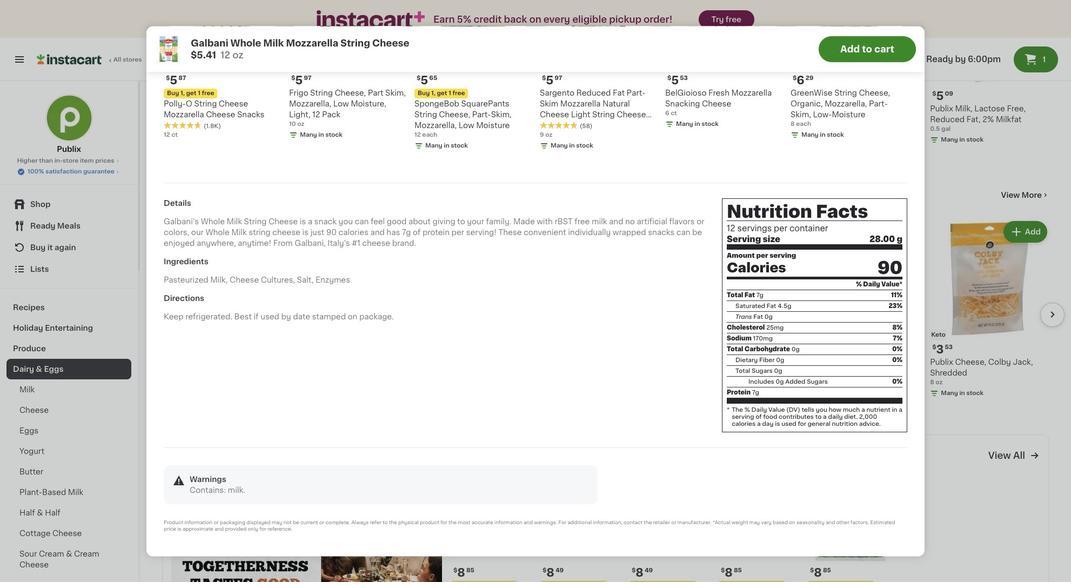 Task type: locate. For each thing, give the bounding box(es) containing it.
creamy
[[870, 380, 900, 387]]

3 inside product group
[[937, 344, 944, 355]]

dark
[[695, 105, 713, 112]]

string down the express icon
[[341, 38, 370, 47]]

mozzarella, up light,
[[289, 100, 332, 108]]

or
[[697, 218, 705, 226], [214, 521, 219, 525], [319, 521, 324, 525], [672, 521, 677, 525]]

accurate
[[472, 521, 493, 525]]

0 horizontal spatial $ 8 85
[[454, 567, 475, 578]]

may up the reference.
[[272, 521, 282, 525]]

65 up the "$ 3 65"
[[429, 75, 437, 81]]

many for 1
[[173, 126, 190, 132]]

1 vertical spatial 53
[[945, 344, 953, 350]]

0 vertical spatial view
[[1002, 191, 1020, 199]]

0 vertical spatial milkfat
[[504, 105, 530, 112]]

0 vertical spatial reduced
[[577, 89, 611, 97]]

part- down the way
[[869, 100, 888, 108]]

0 horizontal spatial ct
[[172, 132, 178, 138]]

milkfat inside publix milk, lactose free, reduced fat, 2% milkfat 0.5 gal
[[996, 116, 1022, 123]]

1 97 from the left
[[304, 75, 312, 81]]

1 add button from the left
[[237, 222, 278, 242]]

1 half from the left
[[19, 509, 35, 517]]

0 horizontal spatial on
[[348, 313, 358, 321]]

85 down most
[[466, 567, 475, 573]]

add for sixth add button
[[897, 228, 913, 236]]

estimated
[[871, 521, 896, 525]]

ready by 6:00pm
[[927, 55, 1001, 63]]

0 horizontal spatial low
[[333, 100, 349, 108]]

protein
[[423, 229, 450, 237]]

0 vertical spatial free,
[[1007, 105, 1026, 112]]

many in stock for snacking
[[676, 121, 719, 127]]

galbani for galbani whole milk mozzarella string cheese $5.41 12 oz
[[191, 38, 228, 47]]

2 horizontal spatial of
[[883, 369, 891, 377]]

1, up "spongebob"
[[431, 90, 436, 96]]

with
[[537, 218, 553, 226], [834, 369, 850, 377]]

6 add button from the left
[[877, 222, 919, 242]]

each for buy 1, get 1 free
[[422, 132, 437, 138]]

butter
[[19, 468, 43, 476]]

or right current
[[319, 521, 324, 525]]

daily
[[864, 282, 880, 288], [752, 408, 767, 413]]

1 horizontal spatial can
[[677, 229, 691, 237]]

1 horizontal spatial added
[[786, 379, 806, 385]]

each inside the greenwise string cheese, organic, mozzarella, part- skim, low-moisture 8 each
[[796, 121, 812, 127]]

many in stock for 1
[[173, 126, 216, 132]]

3 for publix milk, fat free
[[809, 90, 816, 101]]

publix down $ 3 59
[[802, 105, 826, 112]]

publix down '$ 5 09'
[[930, 105, 954, 112]]

0 horizontal spatial mozzarella,
[[289, 100, 332, 108]]

mozzarella, inside the greenwise string cheese, organic, mozzarella, part- skim, low-moisture 8 each
[[825, 100, 867, 108]]

current
[[301, 521, 318, 525]]

1 horizontal spatial 90
[[878, 260, 903, 277]]

cheese, inside publix cheese, colby jack, shredded 8 oz
[[956, 358, 987, 366]]

1 vertical spatial &
[[37, 509, 43, 517]]

whole inside publix milk, whole 0.5 gal
[[335, 105, 359, 112]]

shredded down 7% at the right of the page
[[881, 358, 918, 366]]

1 1, from the left
[[181, 90, 185, 96]]

food
[[764, 415, 778, 421]]

polly-
[[164, 100, 186, 108]]

publix for free,
[[930, 105, 954, 112]]

to inside button
[[862, 44, 873, 53]]

2 horizontal spatial on
[[789, 521, 796, 525]]

2 information from the left
[[495, 521, 523, 525]]

of down the about
[[413, 229, 421, 237]]

and down the packaging
[[215, 527, 224, 532]]

publix logo image
[[45, 94, 93, 142]]

1 inside 1 button
[[1043, 56, 1046, 63]]

stock for organic,
[[827, 132, 844, 138]]

moisture for 6
[[832, 111, 866, 118]]

per inside galbani's whole milk string cheese is a snack you can feel good about giving to your family. made with rbst free milk and no artificial flavors or colors, our whole milk string cheese is just 90 calories and has 7g of protein per serving! these convenient individually wrapped snacks can be enjoyed anywhere, anytime! from galbani, italy's #1 cheese brand.
[[452, 229, 464, 237]]

to left your
[[457, 218, 465, 226]]

serving
[[727, 235, 761, 244]]

part- inside the greenwise string cheese, organic, mozzarella, part- skim, low-moisture 8 each
[[869, 100, 888, 108]]

65 inside the $ 5 65
[[429, 75, 437, 81]]

in for 1
[[192, 126, 197, 132]]

2 1, from the left
[[431, 90, 436, 96]]

buy 1, get 1 free
[[167, 90, 214, 96], [418, 90, 465, 96]]

0 horizontal spatial 49
[[556, 567, 564, 573]]

0 vertical spatial added
[[674, 126, 700, 134]]

1 horizontal spatial free,
[[1007, 105, 1026, 112]]

string
[[249, 229, 271, 237]]

$ 5 31
[[548, 90, 568, 101]]

per
[[774, 224, 788, 232], [452, 229, 464, 237], [757, 253, 768, 259]]

colors,
[[164, 229, 189, 237]]

galbani inside galbani whole milk mozzarella string cheese $5.41 12 oz
[[191, 38, 228, 47]]

information right accurate
[[495, 521, 523, 525]]

italy's
[[328, 240, 350, 247]]

lactose inside publix milk, lactose free, reduced fat, 2% milkfat 0.5 gal
[[975, 105, 1005, 112]]

65 right 2
[[305, 91, 313, 97]]

0 horizontal spatial cheese
[[273, 229, 301, 237]]

buy for spongebob squarepants string cheese, part-skim, mozzarella, low moisture
[[418, 90, 430, 96]]

0 vertical spatial 0%
[[893, 347, 903, 353]]

the left retailer
[[644, 521, 652, 525]]

12
[[221, 50, 230, 59], [313, 111, 320, 118], [164, 132, 170, 138], [415, 132, 421, 138], [727, 224, 735, 232]]

in for jack,
[[960, 390, 965, 396]]

3 left 75
[[168, 90, 176, 101]]

amount
[[727, 253, 755, 259]]

0 vertical spatial 2%
[[572, 105, 583, 112]]

product group
[[546, 0, 666, 154], [162, 219, 282, 387], [290, 219, 410, 389], [418, 219, 538, 413], [546, 219, 666, 399], [674, 219, 794, 410], [802, 219, 922, 421], [930, 219, 1050, 400], [541, 477, 625, 582]]

1 vertical spatial 6
[[666, 110, 670, 116]]

to inside product information or packaging displayed may not be current or complete. always refer to the physical product for the most accurate information and warnings. for additional information, contact the retailer or manufacturer. *actual weight may vary based on seasonality and other factors. estimated price is approximate and provided only for reference.
[[383, 521, 388, 525]]

31 up fairlife
[[561, 91, 568, 97]]

0 horizontal spatial 1,
[[181, 90, 185, 96]]

whole
[[231, 38, 261, 47], [207, 105, 231, 112], [335, 105, 359, 112], [201, 218, 225, 226], [206, 229, 230, 237], [705, 358, 729, 366]]

gal inside publix milk, lactose free, reduced fat, 2% milkfat 0.5 gal
[[942, 126, 951, 132]]

53 inside $ 3 53
[[945, 344, 953, 350]]

milk, for publix milk, whole 0.5 gal
[[315, 105, 333, 112]]

string inside galbani whole milk mozzarella string cheese $5.41 12 oz
[[341, 38, 370, 47]]

serving inside * the % daily value (dv) tells you how much a nutrient in a serving of food contributes to a daily diet. 2,000 calories a day is used for general nutrition advice.
[[732, 415, 754, 421]]

dairy
[[13, 365, 34, 373]]

1 horizontal spatial information
[[495, 521, 523, 525]]

add for sixth add button from the right
[[385, 228, 401, 236]]

in for 0.5
[[320, 126, 325, 132]]

2 vertical spatial 7g
[[752, 390, 760, 396]]

milk, inside publix milk, whole 0.5 gal
[[315, 105, 333, 112]]

item carousel region containing 5
[[164, 0, 923, 157]]

total for dietary fiber 0g
[[727, 347, 744, 353]]

publix milk, whole 1 gal
[[162, 105, 231, 121]]

earn
[[434, 15, 455, 24]]

1 horizontal spatial get
[[437, 90, 447, 96]]

add for fourth add button from the right
[[641, 228, 657, 236]]

7g down the "includes"
[[752, 390, 760, 396]]

1640
[[828, 55, 848, 63]]

each inside "spongebob squarepants string cheese, part-skim, mozzarella, low moisture 12 each"
[[422, 132, 437, 138]]

string inside galbani's whole milk string cheese is a snack you can feel good about giving to your family. made with rbst free milk and no artificial flavors or colors, our whole milk string cheese is just 90 calories and has 7g of protein per serving! these convenient individually wrapped snacks can be enjoyed anywhere, anytime! from galbani, italy's #1 cheese brand.
[[244, 218, 267, 226]]

1 buy 1, get 1 free from the left
[[167, 90, 214, 96]]

stock for 1
[[199, 126, 216, 132]]

1 vertical spatial on
[[348, 313, 358, 321]]

87
[[179, 75, 186, 81]]

pickup
[[609, 15, 642, 24]]

in for 1%
[[448, 126, 453, 132]]

many for 0.5
[[301, 126, 318, 132]]

5 up the "$ 3 65"
[[421, 75, 428, 86]]

1 the from the left
[[389, 521, 397, 525]]

skim, inside "spongebob squarepants string cheese, part-skim, mozzarella, low moisture 12 each"
[[491, 111, 512, 118]]

item carousel region
[[162, 0, 1065, 171], [164, 0, 923, 157], [162, 214, 1065, 426]]

% right the
[[745, 408, 750, 413]]

1 horizontal spatial %
[[856, 282, 862, 288]]

be inside galbani's whole milk string cheese is a snack you can feel good about giving to your family. made with rbst free milk and no artificial flavors or colors, our whole milk string cheese is just 90 calories and has 7g of protein per serving! these convenient individually wrapped snacks can be enjoyed anywhere, anytime! from galbani, italy's #1 cheese brand.
[[693, 229, 702, 237]]

3 add button from the left
[[493, 222, 534, 242]]

53 inside $ 5 53
[[680, 75, 688, 81]]

free down ultra
[[629, 116, 646, 123]]

3 up publix cheese, colby jack, shredded 8 oz
[[937, 344, 944, 355]]

calories
[[727, 262, 786, 275]]

1 31 from the left
[[561, 91, 568, 97]]

milk for galbani whole milk mozzarella string cheese $5.41 12 oz
[[263, 38, 284, 47]]

fat inside fairlife 2% reduced fat ultra filtered milk, lactose free
[[622, 105, 634, 112]]

trans
[[736, 315, 752, 320]]

used right if
[[261, 313, 279, 321]]

ct down snacking
[[671, 110, 677, 116]]

$ 5 97 up sargento
[[542, 75, 562, 86]]

dairy & eggs link
[[6, 359, 131, 380]]

★★★★★
[[164, 122, 202, 129], [164, 122, 202, 129], [540, 122, 578, 129], [540, 122, 578, 129], [546, 126, 584, 134], [546, 126, 584, 134], [802, 391, 840, 398], [802, 391, 840, 398]]

0g
[[759, 116, 769, 123], [765, 315, 773, 320], [792, 347, 800, 353], [776, 358, 785, 364], [774, 369, 783, 375], [776, 379, 784, 385]]

triple
[[823, 358, 844, 366]]

on right based
[[789, 521, 796, 525]]

publix down $ 2 65
[[290, 105, 313, 112]]

mozzarella inside polly-o string cheese mozzarella cheese snacks
[[164, 111, 204, 118]]

0.5
[[290, 115, 300, 121], [930, 126, 940, 132]]

2 horizontal spatial per
[[774, 224, 788, 232]]

2 vertical spatial of
[[756, 415, 762, 421]]

1 horizontal spatial lactose
[[705, 116, 736, 123]]

& for dairy
[[36, 365, 42, 373]]

be
[[693, 229, 702, 237], [293, 521, 299, 525]]

add up anytime! at the left
[[257, 228, 273, 236]]

$ 8 85 down seasonality
[[810, 567, 831, 578]]

2 add button from the left
[[365, 222, 406, 242]]

milk for galbani's whole milk string cheese is a snack you can feel good about giving to your family. made with rbst free milk and no artificial flavors or colors, our whole milk string cheese is just 90 calories and has 7g of protein per serving! these convenient individually wrapped snacks can be enjoyed anywhere, anytime! from galbani, italy's #1 cheese brand.
[[227, 218, 242, 226]]

0 vertical spatial all
[[114, 57, 121, 63]]

galbani inside galbani whole milk mozzarella string cheese
[[674, 358, 704, 366]]

1 vertical spatial each
[[422, 132, 437, 138]]

2 97 from the left
[[555, 75, 562, 81]]

0g inside the slate dark chocolate milk, 20g protein, lactose free, 0g added sugar
[[759, 116, 769, 123]]

1 0% from the top
[[893, 347, 903, 353]]

in for cheese,
[[444, 143, 450, 149]]

enzymes
[[316, 277, 350, 284]]

spo
[[200, 460, 212, 466]]

physical
[[398, 521, 419, 525]]

$ 8 85 down 'weight'
[[721, 567, 742, 578]]

8 down seasonality
[[814, 567, 822, 578]]

string up publix milk, fat free 1 gal at the right top of the page
[[835, 89, 857, 97]]

0 horizontal spatial 0.5
[[290, 115, 300, 121]]

publix milk, lactose free, reduced fat, 2% milkfat 0.5 gal
[[930, 105, 1026, 132]]

97
[[304, 75, 312, 81], [555, 75, 562, 81]]

1 horizontal spatial snacks
[[540, 122, 567, 129]]

0 vertical spatial 7g
[[402, 229, 411, 237]]

free, down 1 button
[[1007, 105, 1026, 112]]

2 31 from the left
[[689, 91, 696, 97]]

1, down seller
[[181, 90, 185, 96]]

1 vertical spatial milkfat
[[996, 116, 1022, 123]]

calories up #1
[[339, 229, 369, 237]]

2 vertical spatial on
[[789, 521, 796, 525]]

many for free,
[[941, 137, 958, 143]]

fat inside publix milk, fat free 1 gal
[[847, 105, 859, 112]]

6 inside belgioioso fresh mozzarella snacking cheese 6 ct
[[666, 110, 670, 116]]

2 $ 5 97 from the left
[[542, 75, 562, 86]]

string inside the greenwise string cheese, organic, mozzarella, part- skim, low-moisture 8 each
[[835, 89, 857, 97]]

express icon image
[[317, 10, 425, 28]]

smithfield. image
[[171, 444, 196, 468]]

1 vertical spatial by
[[281, 313, 291, 321]]

reduced down '$ 5 09'
[[930, 116, 965, 123]]

milk inside galbani whole milk mozzarella string cheese $5.41 12 oz
[[263, 38, 284, 47]]

1 horizontal spatial mozzarella,
[[415, 122, 457, 129]]

or right retailer
[[672, 521, 677, 525]]

2 cream from the left
[[74, 550, 99, 558]]

0 horizontal spatial cream
[[39, 550, 64, 558]]

instacart logo image
[[37, 53, 102, 66]]

(17)
[[842, 392, 853, 398]]

may left the vary at the right
[[750, 521, 760, 525]]

0 horizontal spatial shredded
[[881, 358, 918, 366]]

1 $ 8 49 from the left
[[543, 567, 564, 578]]

part- down squarepants
[[472, 111, 491, 118]]

total for saturated fat 4.5g
[[727, 293, 744, 299]]

28.00
[[870, 235, 895, 244]]

is right day in the right of the page
[[775, 422, 780, 428]]

part- inside sargento reduced fat part- skim mozzarella natural cheese light string cheese snacks
[[627, 89, 646, 97]]

3 for publix cheese, colby jack, shredded
[[937, 344, 944, 355]]

many for organic,
[[802, 132, 819, 138]]

add for 3rd add button from the right
[[769, 228, 785, 236]]

publix down the "$ 3 65"
[[418, 105, 441, 112]]

cheese inside kraft triple cheddar shredded cheese with a touch of philadelphia for a creamy melt
[[802, 369, 832, 377]]

2 horizontal spatial the
[[644, 521, 652, 525]]

cheese, down the way
[[859, 89, 891, 97]]

may
[[272, 521, 282, 525], [750, 521, 760, 525]]

moisture
[[832, 111, 866, 118], [476, 122, 510, 129]]

1 vertical spatial 90
[[878, 260, 903, 277]]

reduced inside publix milk, lactose free, reduced fat, 2% milkfat 0.5 gal
[[930, 116, 965, 123]]

mozzarella, inside "spongebob squarepants string cheese, part-skim, mozzarella, low moisture 12 each"
[[415, 122, 457, 129]]

higher than in-store item prices
[[17, 158, 114, 164]]

2 vertical spatial total
[[736, 369, 751, 375]]

1 vertical spatial %
[[745, 408, 750, 413]]

85 right 4
[[818, 344, 826, 350]]

$ inside $ 6 29
[[793, 75, 797, 81]]

mozzarella, inside frigo string cheese, part skim, mozzarella, low moisture, light, 12 pack 10 oz
[[289, 100, 332, 108]]

90 down the snack
[[326, 229, 337, 237]]

oz right 10
[[297, 121, 305, 127]]

fat up natural at the top right
[[613, 89, 625, 97]]

daily inside * the % daily value (dv) tells you how much a nutrient in a serving of food contributes to a daily diet. 2,000 calories a day is used for general nutrition advice.
[[752, 408, 767, 413]]

oz right the melt
[[936, 379, 943, 385]]

2 horizontal spatial buy
[[418, 90, 430, 96]]

170mg
[[753, 336, 773, 342]]

0 horizontal spatial buy
[[30, 244, 46, 251]]

65 for 5
[[429, 75, 437, 81]]

is inside * the % daily value (dv) tells you how much a nutrient in a serving of food contributes to a daily diet. 2,000 calories a day is used for general nutrition advice.
[[775, 422, 780, 428]]

1 horizontal spatial calories
[[732, 422, 756, 428]]

2% inside fairlife 2% reduced fat ultra filtered milk, lactose free
[[572, 105, 583, 112]]

1 horizontal spatial serving
[[770, 253, 797, 259]]

$ 5 53
[[668, 75, 688, 86]]

individually
[[568, 229, 611, 237]]

servings per container
[[738, 224, 829, 232]]

$ inside $ 5 87
[[166, 75, 170, 81]]

0 horizontal spatial $ 5 97
[[291, 75, 312, 86]]

cheese link
[[162, 189, 208, 201], [6, 400, 131, 421]]

kraft
[[802, 358, 821, 366]]

1 inside "publix milk, whole 1 gal"
[[162, 115, 165, 121]]

3 0% from the top
[[893, 379, 903, 385]]

publix inside "publix milk, whole 1 gal"
[[162, 105, 185, 112]]

nutrition
[[832, 422, 858, 428]]

each for 6
[[796, 121, 812, 127]]

12 inside galbani whole milk mozzarella string cheese $5.41 12 oz
[[221, 50, 230, 59]]

factors.
[[851, 521, 869, 525]]

1 vertical spatial be
[[293, 521, 299, 525]]

0 vertical spatial serving
[[770, 253, 797, 259]]

97 up sargento
[[555, 75, 562, 81]]

31 inside $ 3 31
[[689, 91, 696, 97]]

3 for publix milk, lowfat, 1% milkfat
[[424, 90, 432, 101]]

moisture inside "spongebob squarepants string cheese, part-skim, mozzarella, low moisture 12 each"
[[476, 122, 510, 129]]

3 down the $ 5 65
[[424, 90, 432, 101]]

sugar
[[702, 126, 724, 134]]

2 horizontal spatial mozzarella,
[[825, 100, 867, 108]]

% left value* on the right top
[[856, 282, 862, 288]]

skim, down squarepants
[[491, 111, 512, 118]]

per for servings
[[774, 224, 788, 232]]

1 vertical spatial shredded
[[930, 369, 968, 377]]

0 horizontal spatial free
[[629, 116, 646, 123]]

per up size
[[774, 224, 788, 232]]

shredded down $ 3 53
[[930, 369, 968, 377]]

milk, inside "publix milk, whole 1 gal"
[[187, 105, 205, 112]]

85 inside $ 4 85
[[818, 344, 826, 350]]

all
[[114, 57, 121, 63], [1014, 451, 1026, 460]]

1 vertical spatial snacks
[[540, 122, 567, 129]]

milkfat right 1%
[[504, 105, 530, 112]]

0 horizontal spatial 2%
[[572, 105, 583, 112]]

2 0% from the top
[[893, 358, 903, 364]]

total down "sodium"
[[727, 347, 744, 353]]

3 left 59
[[809, 90, 816, 101]]

gal down "spongebob"
[[422, 115, 432, 121]]

0 vertical spatial with
[[537, 218, 553, 226]]

9 oz
[[540, 132, 553, 138]]

$ 6 29
[[793, 75, 814, 86]]

1 vertical spatial free,
[[738, 116, 757, 123]]

8 oz
[[802, 401, 815, 407]]

daily left value* on the right top
[[864, 282, 880, 288]]

free inside fairlife 2% reduced fat ultra filtered milk, lactose free
[[629, 116, 646, 123]]

3 for publix milk, whole
[[168, 90, 176, 101]]

milk, inside publix milk, lactose free, reduced fat, 2% milkfat 0.5 gal
[[956, 105, 973, 112]]

with inside galbani's whole milk string cheese is a snack you can feel good about giving to your family. made with rbst free milk and no artificial flavors or colors, our whole milk string cheese is just 90 calories and has 7g of protein per serving! these convenient individually wrapped snacks can be enjoyed anywhere, anytime! from galbani, italy's #1 cheese brand.
[[537, 218, 553, 226]]

free,
[[1007, 105, 1026, 112], [738, 116, 757, 123]]

cheese inside galbani whole milk mozzarella string cheese $5.41 12 oz
[[372, 38, 409, 47]]

publix milk, whole 0.5 gal
[[290, 105, 359, 121]]

sugars down kraft
[[807, 379, 828, 385]]

0 horizontal spatial used
[[261, 313, 279, 321]]

publix inside publix cheese, colby jack, shredded 8 oz
[[930, 358, 954, 366]]

0 horizontal spatial can
[[355, 218, 369, 226]]

3 $ 8 85 from the left
[[810, 567, 831, 578]]

0 vertical spatial be
[[693, 229, 702, 237]]

stock for cheese,
[[451, 143, 468, 149]]

lactose inside fairlife 2% reduced fat ultra filtered milk, lactose free
[[596, 116, 627, 123]]

0 vertical spatial 90
[[326, 229, 337, 237]]

buy up polly-
[[167, 90, 179, 96]]

$ inside $ 3 31
[[677, 91, 681, 97]]

53 up publix cheese, colby jack, shredded 8 oz
[[945, 344, 953, 350]]

0 vertical spatial used
[[261, 313, 279, 321]]

added inside the slate dark chocolate milk, 20g protein, lactose free, 0g added sugar
[[674, 126, 700, 134]]

galbani,
[[295, 240, 326, 247]]

general
[[808, 422, 831, 428]]

2 get from the left
[[437, 90, 447, 96]]

1 information from the left
[[185, 521, 213, 525]]

0 horizontal spatial 31
[[561, 91, 568, 97]]

7g inside galbani's whole milk string cheese is a snack you can feel good about giving to your family. made with rbst free milk and no artificial flavors or colors, our whole milk string cheese is just 90 calories and has 7g of protein per serving! these convenient individually wrapped snacks can be enjoyed anywhere, anytime! from galbani, italy's #1 cheese brand.
[[402, 229, 411, 237]]

None search field
[[155, 44, 594, 75]]

pickup
[[787, 55, 816, 63]]

4 add button from the left
[[621, 222, 662, 242]]

calories inside * the % daily value (dv) tells you how much a nutrient in a serving of food contributes to a daily diet. 2,000 calories a day is used for general nutrition advice.
[[732, 422, 756, 428]]

(493)
[[586, 128, 602, 134]]

every
[[544, 15, 570, 24]]

53
[[680, 75, 688, 81], [945, 344, 953, 350]]

1 horizontal spatial the
[[449, 521, 457, 525]]

2 49 from the left
[[645, 567, 653, 573]]

2% right fat,
[[983, 116, 994, 123]]

a right nutrient
[[899, 408, 903, 413]]

0 horizontal spatial %
[[745, 408, 750, 413]]

item carousel region containing 4
[[162, 214, 1065, 426]]

%
[[856, 282, 862, 288], [745, 408, 750, 413]]

1 vertical spatial part-
[[869, 100, 888, 108]]

0 horizontal spatial information
[[185, 521, 213, 525]]

12 down "spongebob"
[[415, 132, 421, 138]]

1 49 from the left
[[556, 567, 564, 573]]

many in stock for jack,
[[941, 390, 984, 396]]

free up polly-o string cheese mozzarella cheese snacks
[[202, 90, 214, 96]]

many in stock for free
[[813, 126, 856, 132]]

1 $ 5 97 from the left
[[291, 75, 312, 86]]

1 horizontal spatial milkfat
[[996, 116, 1022, 123]]

shredded inside kraft triple cheddar shredded cheese with a touch of philadelphia for a creamy melt
[[881, 358, 918, 366]]

sugars
[[752, 369, 773, 375], [807, 379, 828, 385]]

*actual
[[713, 521, 731, 525]]

0 horizontal spatial the
[[389, 521, 397, 525]]

& inside half & half link
[[37, 509, 43, 517]]

53 up belgioioso at the right top of page
[[680, 75, 688, 81]]

0 horizontal spatial sugars
[[752, 369, 773, 375]]

skim, right the part
[[385, 89, 406, 97]]

0 vertical spatial moisture
[[832, 111, 866, 118]]

mozzarella down carbohydrate
[[749, 358, 789, 366]]

cheese, inside frigo string cheese, part skim, mozzarella, low moisture, light, 12 pack 10 oz
[[335, 89, 366, 97]]

string up publix milk, whole 0.5 gal
[[310, 89, 333, 97]]

jack,
[[1013, 358, 1034, 366]]

anytime!
[[238, 240, 272, 247]]

stock for jack,
[[967, 390, 984, 396]]

1 vertical spatial 0%
[[893, 358, 903, 364]]

cheese, left colby
[[956, 358, 987, 366]]

low inside "spongebob squarepants string cheese, part-skim, mozzarella, low moisture 12 each"
[[459, 122, 474, 129]]

8 down contact
[[636, 567, 644, 578]]

2 horizontal spatial $ 8 85
[[810, 567, 831, 578]]

add for seventh add button from left
[[1025, 228, 1041, 236]]

cheese,
[[335, 89, 366, 97], [859, 89, 891, 97], [439, 111, 470, 118], [956, 358, 987, 366]]

reduced up (493)
[[585, 105, 620, 112]]

in for free
[[832, 126, 837, 132]]

milk, inside publix milk, fat free 1 gal
[[827, 105, 845, 112]]

$ 3 75
[[164, 90, 184, 101]]

0g for fat
[[765, 315, 773, 320]]

string right "o"
[[194, 100, 217, 108]]

3 for slate dark chocolate milk, 20g protein, lactose free, 0g added sugar
[[681, 90, 688, 101]]

be inside product information or packaging displayed may not be current or complete. always refer to the physical product for the most accurate information and warnings. for additional information, contact the retailer or manufacturer. *actual weight may vary based on seasonality and other factors. estimated price is approximate and provided only for reference.
[[293, 521, 299, 525]]

mozzarella,
[[289, 100, 332, 108], [825, 100, 867, 108], [415, 122, 457, 129]]

0 vertical spatial can
[[355, 218, 369, 226]]

product information or packaging displayed may not be current or complete. always refer to the physical product for the most accurate information and warnings. for additional information, contact the retailer or manufacturer. *actual weight may vary based on seasonality and other factors. estimated price is approximate and provided only for reference.
[[164, 521, 896, 532]]

0 horizontal spatial with
[[537, 218, 553, 226]]

65 for 3
[[433, 91, 441, 97]]

& right the dairy
[[36, 365, 42, 373]]

1 horizontal spatial per
[[757, 253, 768, 259]]

get up "spongebob"
[[437, 90, 447, 96]]

2 buy 1, get 1 free from the left
[[418, 90, 465, 96]]

0 vertical spatial 0.5
[[290, 115, 300, 121]]

galbani's
[[164, 218, 199, 226]]

many in stock for 0.5
[[301, 126, 344, 132]]

dairy & eggs
[[13, 365, 63, 373]]

part
[[368, 89, 384, 97]]

1 get from the left
[[186, 90, 196, 96]]

1 horizontal spatial used
[[782, 422, 797, 428]]

of inside * the % daily value (dv) tells you how much a nutrient in a serving of food contributes to a daily diet. 2,000 calories a day is used for general nutrition advice.
[[756, 415, 762, 421]]

1 horizontal spatial 31
[[689, 91, 696, 97]]

% inside * the % daily value (dv) tells you how much a nutrient in a serving of food contributes to a daily diet. 2,000 calories a day is used for general nutrition advice.
[[745, 408, 750, 413]]

buy inside 'link'
[[30, 244, 46, 251]]

try
[[712, 16, 724, 23]]

part- up ultra
[[627, 89, 646, 97]]

$ 8 49
[[543, 567, 564, 578], [632, 567, 653, 578]]

on right stamped
[[348, 313, 358, 321]]

recipes link
[[6, 297, 131, 318]]

fairlife
[[546, 105, 570, 112]]

string inside galbani whole milk mozzarella string cheese
[[674, 369, 697, 377]]

0 vertical spatial &
[[36, 365, 42, 373]]

mozzarella up light
[[560, 100, 601, 108]]

higher than in-store item prices link
[[17, 157, 121, 165]]

65
[[429, 75, 437, 81], [305, 91, 313, 97], [433, 91, 441, 97]]

& for half
[[37, 509, 43, 517]]

low
[[333, 100, 349, 108], [459, 122, 474, 129]]

reduced up fairlife 2% reduced fat ultra filtered milk, lactose free
[[577, 89, 611, 97]]

2 horizontal spatial skim,
[[791, 111, 811, 118]]

cheese right #1
[[362, 240, 390, 247]]

$5.41 original price: $5.97 element
[[674, 343, 794, 357]]

31 for 5
[[561, 91, 568, 97]]

good goes on. with luke bryan. get your menu ready for a good game. smithfield. eckrich. nathans. carando. image
[[171, 477, 442, 582]]

8 down organic,
[[791, 121, 795, 127]]

of
[[413, 229, 421, 237], [883, 369, 891, 377], [756, 415, 762, 421]]

1 vertical spatial of
[[883, 369, 891, 377]]

65 up "spongebob"
[[433, 91, 441, 97]]

1 vertical spatial added
[[786, 379, 806, 385]]

53 for 3
[[945, 344, 953, 350]]

organic,
[[791, 100, 823, 108]]

1 horizontal spatial half
[[45, 509, 60, 517]]

1 horizontal spatial cream
[[74, 550, 99, 558]]

1 cream from the left
[[39, 550, 64, 558]]

to
[[862, 44, 873, 53], [457, 218, 465, 226], [816, 415, 822, 421], [383, 521, 388, 525]]

best seller
[[165, 79, 193, 84]]

displayed
[[247, 521, 271, 525]]

1 vertical spatial serving
[[732, 415, 754, 421]]

information,
[[593, 521, 623, 525]]

0 horizontal spatial each
[[422, 132, 437, 138]]

serving down size
[[770, 253, 797, 259]]

milk, inside fairlife 2% reduced fat ultra filtered milk, lactose free
[[577, 116, 595, 123]]

cream down cottage cheese link
[[74, 550, 99, 558]]

1 horizontal spatial daily
[[864, 282, 880, 288]]

2% right fairlife
[[572, 105, 583, 112]]

sponsored badge image
[[546, 145, 579, 151]]

for inside * the % daily value (dv) tells you how much a nutrient in a serving of food contributes to a daily diet. 2,000 calories a day is used for general nutrition advice.
[[798, 422, 807, 428]]

7g up saturated fat 4.5g
[[757, 293, 764, 299]]

moisture inside the greenwise string cheese, organic, mozzarella, part- skim, low-moisture 8 each
[[832, 111, 866, 118]]

0 horizontal spatial you
[[339, 218, 353, 226]]

0.5 up 10
[[290, 115, 300, 121]]

0 horizontal spatial eggs
[[19, 427, 38, 435]]

85 down seasonality
[[823, 567, 831, 573]]

$ inside the $ 5 65
[[417, 75, 421, 81]]

calories inside galbani's whole milk string cheese is a snack you can feel good about giving to your family. made with rbst free milk and no artificial flavors or colors, our whole milk string cheese is just 90 calories and has 7g of protein per serving! these convenient individually wrapped snacks can be enjoyed anywhere, anytime! from galbani, italy's #1 cheese brand.
[[339, 229, 369, 237]]

item carousel region containing 3
[[162, 0, 1065, 171]]

0 vertical spatial cheese link
[[162, 189, 208, 201]]



Task type: vqa. For each thing, say whether or not it's contained in the screenshot.


Task type: describe. For each thing, give the bounding box(es) containing it.
0g for sugars
[[774, 369, 783, 375]]

1 vertical spatial cheese link
[[6, 400, 131, 421]]

53 for 5
[[680, 75, 688, 81]]

many in stock for organic,
[[802, 132, 844, 138]]

on inside product information or packaging displayed may not be current or complete. always refer to the physical product for the most accurate information and warnings. for additional information, contact the retailer or manufacturer. *actual weight may vary based on seasonality and other factors. estimated price is approximate and provided only for reference.
[[789, 521, 796, 525]]

giving
[[433, 218, 455, 226]]

entertaining
[[45, 324, 93, 332]]

for down displayed
[[260, 527, 266, 532]]

5 add button from the left
[[749, 222, 791, 242]]

$ 8 49 inside product group
[[543, 567, 564, 578]]

add for 3rd add button from left
[[513, 228, 529, 236]]

5 up frigo
[[295, 75, 303, 86]]

49 inside product group
[[556, 567, 564, 573]]

day
[[763, 422, 774, 428]]

and left the warnings.
[[524, 521, 533, 525]]

you inside galbani's whole milk string cheese is a snack you can feel good about giving to your family. made with rbst free milk and no artificial flavors or colors, our whole milk string cheese is just 90 calories and has 7g of protein per serving! these convenient individually wrapped snacks can be enjoyed anywhere, anytime! from galbani, italy's #1 cheese brand.
[[339, 218, 353, 226]]

cheese inside galbani's whole milk string cheese is a snack you can feel good about giving to your family. made with rbst free milk and no artificial flavors or colors, our whole milk string cheese is just 90 calories and has 7g of protein per serving! these convenient individually wrapped snacks can be enjoyed anywhere, anytime! from galbani, italy's #1 cheese brand.
[[269, 218, 298, 226]]

at
[[818, 55, 826, 63]]

reduced inside fairlife 2% reduced fat ultra filtered milk, lactose free
[[585, 105, 620, 112]]

pack
[[322, 111, 341, 118]]

buy 1, get 1 free for spongebob squarepants string cheese, part-skim, mozzarella, low moisture
[[418, 90, 465, 96]]

used inside * the % daily value (dv) tells you how much a nutrient in a serving of food contributes to a daily diet. 2,000 calories a day is used for general nutrition advice.
[[782, 422, 797, 428]]

4.5g
[[778, 304, 792, 310]]

publix for 1%
[[418, 105, 441, 112]]

1 vertical spatial ct
[[172, 132, 178, 138]]

skim, inside frigo string cheese, part skim, mozzarella, low moisture, light, 12 pack 10 oz
[[385, 89, 406, 97]]

string inside polly-o string cheese mozzarella cheese snacks
[[194, 100, 217, 108]]

1 vertical spatial eggs
[[19, 427, 38, 435]]

0 horizontal spatial by
[[281, 313, 291, 321]]

from
[[273, 240, 293, 247]]

higher
[[17, 158, 38, 164]]

milk, for pasteurized milk, cheese cultures, salt, enzymes
[[210, 277, 228, 284]]

fat left "4.5g"
[[767, 304, 777, 310]]

milkfat inside publix milk, lowfat, 1% milkfat 1 gal
[[504, 105, 530, 112]]

5 left 09
[[937, 90, 944, 101]]

value*
[[882, 282, 903, 288]]

in for part
[[319, 132, 324, 138]]

29
[[806, 75, 814, 81]]

value
[[769, 408, 785, 413]]

butter link
[[6, 462, 131, 482]]

1 button
[[1014, 46, 1059, 72]]

many for 1%
[[429, 126, 446, 132]]

5 left 87
[[170, 75, 177, 86]]

recipes
[[13, 304, 45, 311]]

publix up "store"
[[57, 145, 81, 153]]

saturated fat 4.5g
[[736, 304, 792, 310]]

many for jack,
[[941, 390, 958, 396]]

ct inside belgioioso fresh mozzarella snacking cheese 6 ct
[[671, 110, 677, 116]]

and down feel
[[371, 229, 385, 237]]

directions
[[164, 295, 204, 303]]

string inside frigo string cheese, part skim, mozzarella, low moisture, light, 12 pack 10 oz
[[310, 89, 333, 97]]

1 horizontal spatial best
[[234, 313, 252, 321]]

85 down 'weight'
[[734, 567, 742, 573]]

3 the from the left
[[644, 521, 652, 525]]

buy it again
[[30, 244, 76, 251]]

warnings contains: milk.
[[190, 476, 245, 495]]

try free
[[712, 16, 742, 23]]

$ inside $ 5 53
[[668, 75, 672, 81]]

in for snacking
[[695, 121, 700, 127]]

milk, for publix milk, lactose free, reduced fat, 2% milkfat 0.5 gal
[[956, 105, 973, 112]]

reduced inside sargento reduced fat part- skim mozzarella natural cheese light string cheese snacks
[[577, 89, 611, 97]]

is inside product information or packaging displayed may not be current or complete. always refer to the physical product for the most accurate information and warnings. for additional information, contact the retailer or manufacturer. *actual weight may vary based on seasonality and other factors. estimated price is approximate and provided only for reference.
[[177, 527, 181, 532]]

a left day in the right of the page
[[757, 422, 761, 428]]

5%
[[457, 15, 472, 24]]

shredded inside publix cheese, colby jack, shredded 8 oz
[[930, 369, 968, 377]]

1 may from the left
[[272, 521, 282, 525]]

fat up saturated
[[745, 293, 755, 299]]

$ inside the "$ 3 65"
[[420, 91, 424, 97]]

5 up belgioioso at the right top of page
[[672, 75, 679, 86]]

frigo string cheese, part skim, mozzarella, low moisture, light, 12 pack 10 oz
[[289, 89, 406, 127]]

0 vertical spatial %
[[856, 282, 862, 288]]

many in stock for part
[[300, 132, 343, 138]]

only
[[248, 527, 258, 532]]

milk, inside the slate dark chocolate milk, 20g protein, lactose free, 0g added sugar
[[756, 105, 774, 112]]

filtered
[[546, 116, 575, 123]]

yogurt link
[[6, 441, 131, 462]]

many in stock for cheese,
[[425, 143, 468, 149]]

snacks inside sargento reduced fat part- skim mozzarella natural cheese light string cheese snacks
[[540, 122, 567, 129]]

serving size
[[727, 235, 781, 244]]

carbohydrate
[[745, 347, 790, 353]]

oz inside frigo string cheese, part skim, mozzarella, low moisture, light, 12 pack 10 oz
[[297, 121, 305, 127]]

2 $ 8 85 from the left
[[721, 567, 742, 578]]

is up "galbani,"
[[302, 229, 309, 237]]

31 for 3
[[689, 91, 696, 97]]

a down "cheddar"
[[852, 369, 856, 377]]

1 horizontal spatial cheese
[[362, 240, 390, 247]]

add for 7th add button from the right
[[257, 228, 273, 236]]

65 for 2
[[305, 91, 313, 97]]

again
[[55, 244, 76, 251]]

buy it again link
[[6, 237, 131, 258]]

per for amount
[[757, 253, 768, 259]]

milk link
[[6, 380, 131, 400]]

fat up cholesterol 25mg on the bottom right of page
[[754, 315, 763, 320]]

family.
[[486, 218, 512, 226]]

milk.
[[228, 487, 245, 495]]

2 $ 8 49 from the left
[[632, 567, 653, 578]]

cheese inside "sour cream & cream cheese"
[[19, 561, 49, 569]]

lactose inside the slate dark chocolate milk, 20g protein, lactose free, 0g added sugar
[[705, 116, 736, 123]]

$ 5 97 for sargento reduced fat part- skim mozzarella natural cheese light string cheese snacks
[[542, 75, 562, 86]]

product
[[420, 521, 440, 525]]

8 down most
[[458, 567, 465, 578]]

cholesterol 25mg
[[727, 325, 784, 331]]

97 for frigo string cheese, part skim, mozzarella, low moisture, light, 12 pack
[[304, 75, 312, 81]]

manufacturer.
[[678, 521, 712, 525]]

stock for free
[[839, 126, 856, 132]]

plant-based milk link
[[6, 482, 131, 503]]

based
[[42, 489, 66, 496]]

nsored
[[212, 460, 233, 466]]

12 up serving
[[727, 224, 735, 232]]

contact
[[624, 521, 643, 525]]

1 vertical spatial 7g
[[757, 293, 764, 299]]

many for snacking
[[676, 121, 693, 127]]

0 vertical spatial sugars
[[752, 369, 773, 375]]

and left other
[[826, 521, 835, 525]]

oz right 9
[[546, 132, 553, 138]]

moisture for buy 1, get 1 free
[[476, 122, 510, 129]]

$5.41
[[191, 50, 216, 59]]

get for spongebob squarepants string cheese, part-skim, mozzarella, low moisture
[[437, 90, 447, 96]]

a up general
[[823, 415, 827, 421]]

11%
[[892, 293, 903, 299]]

stock for part
[[326, 132, 343, 138]]

0% for dietary fiber
[[893, 358, 903, 364]]

way
[[878, 55, 896, 63]]

view for view all
[[989, 451, 1011, 460]]

you inside * the % daily value (dv) tells you how much a nutrient in a serving of food contributes to a daily diet. 2,000 calories a day is used for general nutrition advice.
[[816, 408, 828, 413]]

whole inside galbani whole milk mozzarella string cheese
[[705, 358, 729, 366]]

product group containing 4
[[802, 219, 922, 421]]

1, for spongebob squarepants string cheese, part-skim, mozzarella, low moisture
[[431, 90, 436, 96]]

* the % daily value (dv) tells you how much a nutrient in a serving of food contributes to a daily diet. 2,000 calories a day is used for general nutrition advice.
[[727, 408, 903, 428]]

snacks
[[648, 229, 675, 237]]

cholesterol
[[727, 325, 765, 331]]

5 up sargento
[[546, 75, 554, 86]]

gal inside publix milk, lowfat, 1% milkfat 1 gal
[[422, 115, 432, 121]]

0% for includes 0g added sugars
[[893, 379, 903, 385]]

made
[[514, 218, 535, 226]]

advice.
[[859, 422, 881, 428]]

a down touch
[[863, 380, 868, 387]]

not
[[284, 521, 292, 525]]

in inside * the % daily value (dv) tells you how much a nutrient in a serving of food contributes to a daily diet. 2,000 calories a day is used for general nutrition advice.
[[892, 408, 898, 413]]

many for part
[[300, 132, 317, 138]]

total sugars 0g
[[736, 369, 783, 375]]

publix cheese, colby jack, shredded 8 oz
[[930, 358, 1034, 385]]

0 vertical spatial cheese
[[273, 229, 301, 237]]

1 $ 8 85 from the left
[[454, 567, 475, 578]]

0g for fiber
[[776, 358, 785, 364]]

eligible
[[573, 15, 607, 24]]

free up lowfat,
[[453, 90, 465, 96]]

$ 5 87
[[166, 75, 186, 86]]

goes
[[236, 445, 265, 456]]

in for organic,
[[820, 132, 826, 138]]

& inside "sour cream & cream cheese"
[[66, 550, 72, 558]]

milk, for publix milk, whole 1 gal
[[187, 105, 205, 112]]

string inside sargento reduced fat part- skim mozzarella natural cheese light string cheese snacks
[[592, 111, 615, 118]]

container
[[790, 224, 829, 232]]

view for view more
[[1002, 191, 1020, 199]]

a up "2,000"
[[862, 408, 865, 413]]

in for free,
[[960, 137, 965, 143]]

just
[[311, 229, 324, 237]]

always
[[352, 521, 369, 525]]

5 inside product group
[[552, 90, 560, 101]]

cheese inside cottage cheese link
[[52, 530, 82, 537]]

wrapped
[[613, 229, 646, 237]]

milk for plant-based milk
[[68, 489, 83, 496]]

protein,
[[674, 116, 704, 123]]

#1
[[352, 240, 360, 247]]

publix for 0.5
[[290, 105, 313, 112]]

sodium 170mg
[[727, 336, 773, 342]]

milk, for publix milk, fat free 1 gal
[[827, 105, 845, 112]]

buy for polly-o string cheese mozzarella cheese snacks
[[167, 90, 179, 96]]

1 horizontal spatial on
[[530, 15, 542, 24]]

to inside galbani's whole milk string cheese is a snack you can feel good about giving to your family. made with rbst free milk and no artificial flavors or colors, our whole milk string cheese is just 90 calories and has 7g of protein per serving! these convenient individually wrapped snacks can be enjoyed anywhere, anytime! from galbani, italy's #1 cheese brand.
[[457, 218, 465, 226]]

free, inside the slate dark chocolate milk, 20g protein, lactose free, 0g added sugar
[[738, 116, 757, 123]]

1, for polly-o string cheese mozzarella cheese snacks
[[181, 90, 185, 96]]

for inside kraft triple cheddar shredded cheese with a touch of philadelphia for a creamy melt
[[851, 380, 861, 387]]

2 half from the left
[[45, 509, 60, 517]]

galbani whole milk mozzarella string cheese
[[674, 358, 789, 377]]

stock for 1%
[[455, 126, 472, 132]]

product group containing 5
[[546, 0, 666, 154]]

milk, for publix milk, lowfat, 1% milkfat 1 gal
[[443, 105, 461, 112]]

seller
[[178, 79, 193, 84]]

97 for sargento reduced fat part- skim mozzarella natural cheese light string cheese snacks
[[555, 75, 562, 81]]

or inside galbani's whole milk string cheese is a snack you can feel good about giving to your family. made with rbst free milk and no artificial flavors or colors, our whole milk string cheese is just 90 calories and has 7g of protein per serving! these convenient individually wrapped snacks can be enjoyed anywhere, anytime! from galbani, italy's #1 cheese brand.
[[697, 218, 705, 226]]

string inside "spongebob squarepants string cheese, part-skim, mozzarella, low moisture 12 each"
[[415, 111, 437, 118]]

product
[[164, 521, 183, 525]]

than
[[39, 158, 53, 164]]

of inside galbani's whole milk string cheese is a snack you can feel good about giving to your family. made with rbst free milk and no artificial flavors or colors, our whole milk string cheese is just 90 calories and has 7g of protein per serving! these convenient individually wrapped snacks can be enjoyed anywhere, anytime! from galbani, italy's #1 cheese brand.
[[413, 229, 421, 237]]

stock for 0.5
[[327, 126, 344, 132]]

fat inside sargento reduced fat part- skim mozzarella natural cheese light string cheese snacks
[[613, 89, 625, 97]]

$ 5 97 for frigo string cheese, part skim, mozzarella, low moisture, light, 12 pack
[[291, 75, 312, 86]]

product group containing 3
[[930, 219, 1050, 400]]

many in stock for free,
[[941, 137, 984, 143]]

of inside kraft triple cheddar shredded cheese with a touch of philadelphia for a creamy melt
[[883, 369, 891, 377]]

milk for galbani whole milk mozzarella string cheese
[[731, 358, 747, 366]]

free right try
[[726, 16, 742, 23]]

provided
[[225, 527, 247, 532]]

belgioioso fresh mozzarella snacking cheese 6 ct
[[666, 89, 772, 116]]

oz up tells
[[808, 401, 815, 407]]

2 may from the left
[[750, 521, 760, 525]]

for right product
[[441, 521, 448, 525]]

stock for snacking
[[702, 121, 719, 127]]

0.5 inside publix milk, whole 0.5 gal
[[290, 115, 300, 121]]

low-
[[813, 111, 832, 118]]

is left the snack
[[300, 218, 306, 226]]

product group containing 8
[[541, 477, 625, 582]]

many for cheese,
[[425, 143, 443, 149]]

low inside frigo string cheese, part skim, mozzarella, low moisture, light, 12 pack 10 oz
[[333, 100, 349, 108]]

publix for 1
[[162, 105, 185, 112]]

cheese, inside "spongebob squarepants string cheese, part-skim, mozzarella, low moisture 12 each"
[[439, 111, 470, 118]]

protein 7g
[[727, 390, 760, 396]]

1 inside publix milk, fat free 1 gal
[[802, 115, 805, 121]]

add up the pickup at 1640 publix way
[[841, 44, 860, 53]]

oz inside publix cheese, colby jack, shredded 8 oz
[[936, 379, 943, 385]]

cheese inside galbani whole milk mozzarella string cheese
[[699, 369, 728, 377]]

8 up tells
[[802, 401, 806, 407]]

1 inside publix milk, lowfat, 1% milkfat 1 gal
[[418, 115, 421, 121]]

$ inside $ 5 31
[[548, 91, 552, 97]]

1 horizontal spatial cheese link
[[162, 189, 208, 201]]

0g for carbohydrate
[[792, 347, 800, 353]]

with inside kraft triple cheddar shredded cheese with a touch of philadelphia for a creamy melt
[[834, 369, 850, 377]]

snacks inside polly-o string cheese mozzarella cheese snacks
[[237, 111, 265, 118]]

mozzarella inside galbani whole milk mozzarella string cheese $5.41 12 oz
[[286, 38, 338, 47]]

buy 1, get 1 free for polly-o string cheese mozzarella cheese snacks
[[167, 90, 214, 96]]

publix for jack,
[[930, 358, 954, 366]]

12 inside frigo string cheese, part skim, mozzarella, low moisture, light, 12 pack 10 oz
[[313, 111, 320, 118]]

1 horizontal spatial eggs
[[44, 365, 63, 373]]

skim, inside the greenwise string cheese, organic, mozzarella, part- skim, low-moisture 8 each
[[791, 111, 811, 118]]

for
[[559, 521, 567, 525]]

store
[[63, 158, 79, 164]]

$ inside '$ 5 09'
[[933, 91, 937, 97]]

stock for free,
[[967, 137, 984, 143]]

to inside * the % daily value (dv) tells you how much a nutrient in a serving of food contributes to a daily diet. 2,000 calories a day is used for general nutrition advice.
[[816, 415, 822, 421]]

1 vertical spatial sugars
[[807, 379, 828, 385]]

cottage cheese
[[19, 530, 82, 537]]

publix for free
[[802, 105, 826, 112]]

7 add button from the left
[[1005, 222, 1047, 242]]

whole inside "publix milk, whole 1 gal"
[[207, 105, 231, 112]]

whole inside galbani whole milk mozzarella string cheese $5.41 12 oz
[[231, 38, 261, 47]]

about
[[409, 218, 431, 226]]

free inside publix milk, fat free 1 gal
[[861, 105, 877, 112]]

oz right 52
[[555, 137, 563, 143]]

and left no
[[609, 218, 624, 226]]

1 horizontal spatial all
[[1014, 451, 1026, 460]]

2% inside publix milk, lactose free, reduced fat, 2% milkfat 0.5 gal
[[983, 116, 994, 123]]

gal inside publix milk, whole 0.5 gal
[[302, 115, 311, 121]]

$ inside $ 4 85
[[805, 344, 809, 350]]

get for polly-o string cheese mozzarella cheese snacks
[[186, 90, 196, 96]]

$ inside $ 3 53
[[933, 344, 937, 350]]

feel
[[371, 218, 385, 226]]

holiday
[[13, 324, 43, 332]]

8 down "*actual"
[[725, 567, 733, 578]]

2 the from the left
[[449, 521, 457, 525]]

or left the packaging
[[214, 521, 219, 525]]

ultra
[[636, 105, 654, 112]]

12 down polly-
[[164, 132, 170, 138]]

no
[[626, 218, 635, 226]]

galbani for galbani whole milk mozzarella string cheese
[[674, 358, 704, 366]]

gal inside "publix milk, whole 1 gal"
[[166, 115, 175, 121]]

by inside ready by 6:00pm link
[[956, 55, 966, 63]]

0 vertical spatial 6
[[797, 75, 805, 86]]

8 down the warnings.
[[547, 567, 555, 578]]

half & half
[[19, 509, 60, 517]]

cheese, inside the greenwise string cheese, organic, mozzarella, part- skim, low-moisture 8 each
[[859, 89, 891, 97]]

part- inside "spongebob squarepants string cheese, part-skim, mozzarella, low moisture 12 each"
[[472, 111, 491, 118]]

8 inside the greenwise string cheese, organic, mozzarella, part- skim, low-moisture 8 each
[[791, 121, 795, 127]]

natural
[[603, 100, 630, 108]]

many in stock for 1%
[[429, 126, 472, 132]]

shop link
[[6, 194, 131, 215]]

mozzarella inside galbani whole milk mozzarella string cheese
[[749, 358, 789, 366]]

shop
[[30, 201, 50, 208]]

milk
[[592, 218, 607, 226]]



